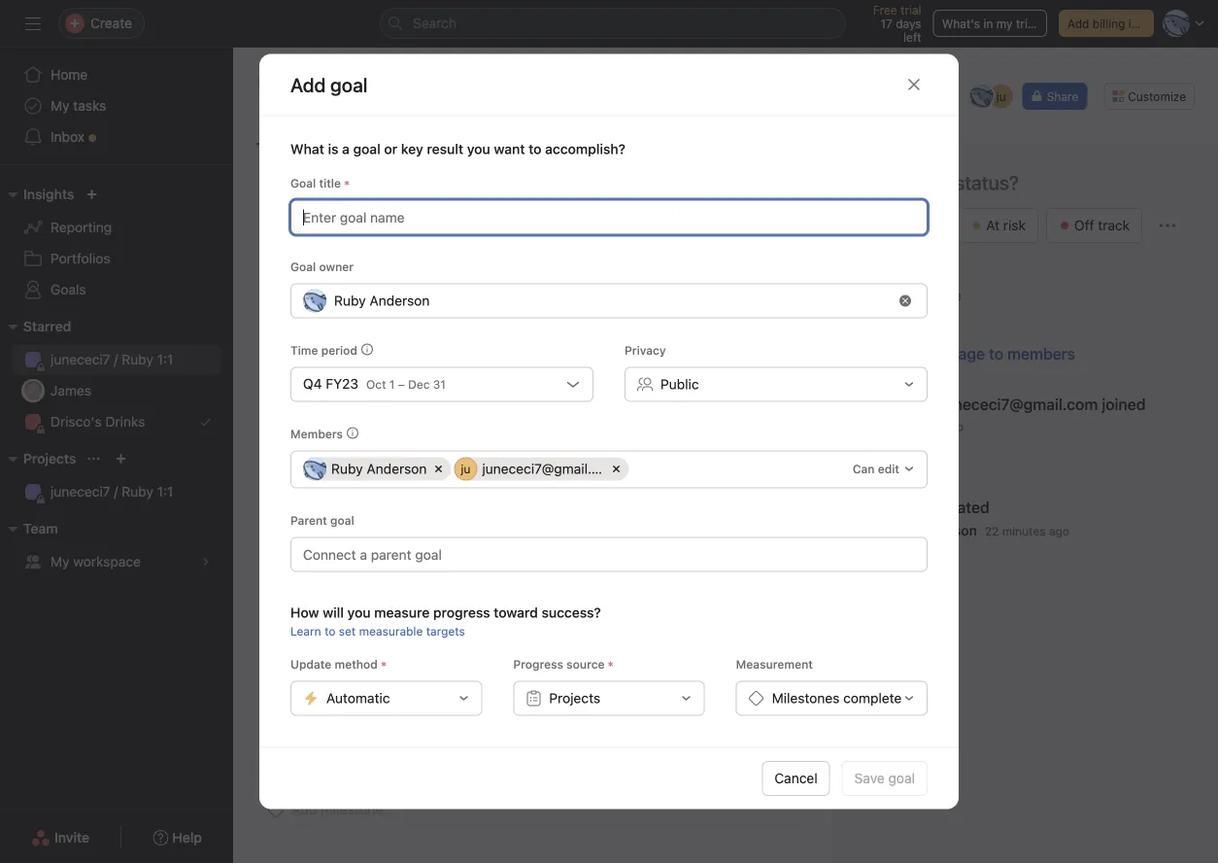 Task type: locate. For each thing, give the bounding box(es) containing it.
0 horizontal spatial you
[[348, 605, 371, 621]]

send
[[880, 345, 917, 363]]

1 / from the top
[[114, 351, 118, 367]]

a right is
[[342, 141, 350, 157]]

junececi7@gmail.com inside you and junececi7@gmail.com joined 22 minutes ago
[[941, 395, 1099, 414]]

0 vertical spatial add
[[1068, 17, 1090, 30]]

1 horizontal spatial track
[[1099, 217, 1131, 233]]

anderson down 'project created'
[[916, 522, 978, 538]]

ra up is
[[315, 73, 335, 92]]

0 vertical spatial minutes
[[897, 420, 941, 434]]

1 vertical spatial required image
[[378, 659, 390, 670]]

junececi7 inside the starred element
[[51, 351, 110, 367]]

1 horizontal spatial add
[[1068, 17, 1090, 30]]

0 horizontal spatial what's
[[856, 171, 918, 194]]

2 track from the left
[[1099, 217, 1131, 233]]

track
[[906, 217, 938, 233], [1099, 217, 1131, 233]]

ruby anderson down owner
[[334, 293, 430, 309]]

or left the key
[[384, 141, 398, 157]]

my inside teams element
[[51, 554, 70, 570]]

goal title
[[291, 177, 341, 190]]

0 vertical spatial required image
[[341, 177, 353, 189]]

time
[[291, 344, 318, 357]]

projects button down drisco's
[[0, 447, 76, 470]]

1 vertical spatial projects button
[[514, 681, 705, 716]]

starred button
[[0, 315, 71, 338]]

1:1
[[157, 351, 173, 367], [157, 484, 173, 500]]

1 vertical spatial my
[[51, 554, 70, 570]]

1 vertical spatial goal
[[291, 260, 316, 274]]

1 vertical spatial junececi7@gmail.com
[[482, 461, 619, 477]]

junececi7 up team
[[51, 484, 110, 500]]

project inside align your team around a shared vision with a project brief and supporting resources.
[[455, 611, 499, 627]]

ago inside you and junececi7@gmail.com joined 22 minutes ago
[[944, 420, 964, 434]]

larger
[[455, 373, 491, 389]]

ruby anderson
[[334, 293, 430, 309], [331, 461, 427, 477]]

ago
[[944, 420, 964, 434], [1050, 524, 1070, 538]]

0 vertical spatial projects button
[[0, 447, 76, 470]]

1 vertical spatial brief
[[575, 651, 605, 667]]

ra right close this dialog icon
[[975, 89, 990, 103]]

connected goals
[[264, 283, 412, 306]]

track inside button
[[906, 217, 938, 233]]

insights element
[[0, 177, 233, 309]]

1 vertical spatial /
[[114, 484, 118, 500]]

hide sidebar image
[[25, 16, 41, 31]]

0 horizontal spatial and
[[535, 611, 559, 627]]

1 vertical spatial and
[[535, 611, 559, 627]]

1 vertical spatial or
[[512, 351, 525, 367]]

goal inside save goal "button"
[[889, 770, 916, 786]]

drisco's drinks link
[[12, 406, 222, 437]]

goal right parent
[[330, 514, 355, 527]]

/ for junececi7 / ruby 1:1 link within the 'projects' element
[[114, 484, 118, 500]]

0 horizontal spatial brief
[[503, 611, 532, 627]]

my left tasks
[[51, 98, 70, 114]]

2 junececi7 from the top
[[51, 484, 110, 500]]

0 vertical spatial 22
[[880, 420, 894, 434]]

track right on
[[906, 217, 938, 233]]

add for add milestone…
[[292, 801, 317, 817]]

off track button
[[1047, 208, 1143, 243]]

2 goal from the top
[[291, 260, 316, 274]]

ruby anderson cell
[[303, 457, 451, 481]]

2 vertical spatial anderson
[[916, 522, 978, 538]]

what's left 'in'
[[942, 17, 981, 30]]

0 horizontal spatial project
[[455, 611, 499, 627]]

ruby up drinks
[[122, 351, 153, 367]]

goal owner
[[291, 260, 354, 274]]

0 vertical spatial ruby anderson
[[334, 293, 430, 309]]

junececi7 / ruby 1:1 for 2nd junececi7 / ruby 1:1 link from the bottom
[[51, 351, 173, 367]]

to
[[990, 345, 1004, 363], [613, 351, 626, 367], [729, 351, 741, 367], [325, 625, 336, 638]]

2 junececi7 / ruby 1:1 link from the top
[[12, 476, 222, 507]]

0 horizontal spatial ago
[[944, 420, 964, 434]]

and
[[910, 395, 937, 414], [535, 611, 559, 627]]

anderson down 1
[[367, 461, 427, 477]]

1 vertical spatial ruby anderson
[[331, 461, 427, 477]]

0 vertical spatial 1:1
[[157, 351, 173, 367]]

drinks
[[105, 414, 145, 430]]

track inside button
[[1099, 217, 1131, 233]]

0 horizontal spatial projects
[[23, 451, 76, 467]]

1 horizontal spatial 22
[[986, 524, 1000, 538]]

1:1 up drisco's drinks link
[[157, 351, 173, 367]]

0 vertical spatial what's
[[942, 17, 981, 30]]

0 horizontal spatial required image
[[341, 177, 353, 189]]

result
[[427, 141, 464, 157]]

1 horizontal spatial you
[[467, 141, 491, 157]]

0 vertical spatial goal
[[291, 177, 316, 190]]

is
[[328, 141, 339, 157]]

minutes inside project created ruby anderson 22 minutes ago
[[1003, 524, 1046, 538]]

projects button down required icon
[[514, 681, 705, 716]]

junececi7 up james
[[51, 351, 110, 367]]

left
[[904, 30, 922, 44]]

1 vertical spatial project
[[455, 611, 499, 627]]

22 inside you and junececi7@gmail.com joined 22 minutes ago
[[880, 420, 894, 434]]

1 goal from the top
[[291, 177, 316, 190]]

insights
[[23, 186, 74, 202]]

in
[[984, 17, 994, 30]]

1 horizontal spatial brief
[[575, 651, 605, 667]]

ruby down members
[[331, 461, 363, 477]]

1 track from the left
[[906, 217, 938, 233]]

create project brief button
[[455, 642, 609, 677]]

privacy
[[625, 344, 666, 357]]

ju down larger on the top left
[[461, 462, 471, 476]]

1 vertical spatial minutes
[[1003, 524, 1046, 538]]

what is a goal or key result you want to accomplish?
[[291, 141, 626, 157]]

my tasks
[[51, 98, 106, 114]]

0 horizontal spatial add
[[292, 801, 317, 817]]

1 horizontal spatial what's
[[942, 17, 981, 30]]

row
[[303, 457, 844, 486]]

0 vertical spatial junececi7 / ruby 1:1 link
[[12, 344, 222, 375]]

minutes down you
[[897, 420, 941, 434]]

required image for title
[[341, 177, 353, 189]]

what's up on
[[856, 171, 918, 194]]

method
[[335, 658, 378, 671]]

starred
[[23, 318, 71, 334]]

Connect a parent goal text field
[[291, 537, 928, 572]]

brief left required icon
[[575, 651, 605, 667]]

and right you
[[910, 395, 937, 414]]

junececi7@gmail.com cell
[[454, 457, 629, 481]]

goal left owner
[[291, 260, 316, 274]]

minutes
[[897, 420, 941, 434], [1003, 524, 1046, 538]]

0 vertical spatial junececi7@gmail.com
[[941, 395, 1099, 414]]

add for add billing info
[[1068, 17, 1090, 30]]

0 vertical spatial my
[[51, 98, 70, 114]]

progress
[[514, 658, 564, 671]]

this
[[655, 351, 677, 367]]

with
[[702, 590, 728, 606]]

required image
[[341, 177, 353, 189], [378, 659, 390, 670]]

required image
[[605, 659, 617, 670]]

add inside add billing info button
[[1068, 17, 1090, 30]]

my down team
[[51, 554, 70, 570]]

ra inside ruby anderson cell
[[307, 462, 323, 476]]

2 / from the top
[[114, 484, 118, 500]]

junececi7 inside 'projects' element
[[51, 484, 110, 500]]

ruby anderson link
[[880, 522, 978, 538]]

invite button
[[19, 820, 102, 855]]

ruby inside 'projects' element
[[122, 484, 153, 500]]

1 junececi7 / ruby 1:1 link from the top
[[12, 344, 222, 375]]

junececi7 / ruby 1:1
[[51, 351, 173, 367], [51, 484, 173, 500]]

1 vertical spatial what's
[[856, 171, 918, 194]]

ruby anderson down members
[[331, 461, 427, 477]]

1 horizontal spatial required image
[[378, 659, 390, 670]]

1 horizontal spatial and
[[910, 395, 937, 414]]

junececi7@gmail.com down members
[[941, 395, 1099, 414]]

ju
[[276, 73, 288, 92], [997, 89, 1007, 103], [914, 448, 923, 462], [461, 462, 471, 476]]

to left set
[[325, 625, 336, 638]]

fy23
[[326, 376, 359, 392]]

ruby down 'project created'
[[880, 522, 912, 538]]

junececi7 / ruby 1:1 link up james
[[12, 344, 222, 375]]

reporting
[[51, 219, 112, 235]]

goal
[[353, 141, 381, 157], [583, 351, 609, 367], [330, 514, 355, 527], [889, 770, 916, 786]]

complete
[[844, 690, 902, 706]]

my for my tasks
[[51, 98, 70, 114]]

0 horizontal spatial track
[[906, 217, 938, 233]]

1 horizontal spatial project
[[526, 651, 571, 667]]

projects down drisco's
[[23, 451, 76, 467]]

junececi7@gmail.com down purpose.
[[482, 461, 619, 477]]

1 vertical spatial ago
[[1050, 524, 1070, 538]]

1:1 up teams element
[[157, 484, 173, 500]]

1 vertical spatial add
[[292, 801, 317, 817]]

brief
[[503, 611, 532, 627], [575, 651, 605, 667]]

1 vertical spatial junececi7
[[51, 484, 110, 500]]

junececi7 / ruby 1:1 link up teams element
[[12, 476, 222, 507]]

starred element
[[0, 309, 233, 441]]

1 horizontal spatial ago
[[1050, 524, 1070, 538]]

update method
[[291, 658, 378, 671]]

2 junececi7 / ruby 1:1 from the top
[[51, 484, 173, 500]]

what's inside button
[[942, 17, 981, 30]]

1 vertical spatial 1:1
[[157, 484, 173, 500]]

automatic
[[327, 690, 390, 706]]

anderson up –
[[370, 293, 430, 309]]

1 horizontal spatial or
[[512, 351, 525, 367]]

2 vertical spatial project
[[526, 651, 571, 667]]

align your team around a shared vision with a project brief and supporting resources.
[[455, 590, 739, 627]]

ruby inside the starred element
[[122, 351, 153, 367]]

ruby
[[334, 293, 366, 309], [122, 351, 153, 367], [331, 461, 363, 477], [122, 484, 153, 500], [880, 522, 912, 538]]

/ up drisco's drinks link
[[114, 351, 118, 367]]

22 down 'project created'
[[986, 524, 1000, 538]]

portfolios
[[51, 250, 110, 266]]

a right create
[[572, 351, 579, 367]]

or up purpose.
[[512, 351, 525, 367]]

tasks
[[73, 98, 106, 114]]

1 vertical spatial junececi7 / ruby 1:1
[[51, 484, 173, 500]]

projects down source
[[550, 690, 601, 706]]

measurable
[[359, 625, 423, 638]]

ago inside project created ruby anderson 22 minutes ago
[[1050, 524, 1070, 538]]

0 vertical spatial and
[[910, 395, 937, 414]]

my
[[51, 98, 70, 114], [51, 554, 70, 570]]

1 vertical spatial projects
[[550, 690, 601, 706]]

1:1 inside the starred element
[[157, 351, 173, 367]]

0 vertical spatial projects
[[23, 451, 76, 467]]

and down "team"
[[535, 611, 559, 627]]

minutes right ruby anderson link
[[1003, 524, 1046, 538]]

track for off track
[[1099, 217, 1131, 233]]

my workspace
[[51, 554, 141, 570]]

1 junececi7 from the top
[[51, 351, 110, 367]]

on
[[885, 217, 903, 233]]

1 vertical spatial you
[[348, 605, 371, 621]]

to right this
[[729, 351, 741, 367]]

2 1:1 from the top
[[157, 484, 173, 500]]

0 vertical spatial brief
[[503, 611, 532, 627]]

1 my from the top
[[51, 98, 70, 114]]

can edit button
[[844, 455, 924, 483]]

goal right is
[[353, 141, 381, 157]]

invite
[[54, 830, 90, 846]]

None text field
[[362, 65, 542, 100]]

you left 'want'
[[467, 141, 491, 157]]

my inside global element
[[51, 98, 70, 114]]

track right off
[[1099, 217, 1131, 233]]

junececi7 / ruby 1:1 inside 'projects' element
[[51, 484, 173, 500]]

0 vertical spatial ago
[[944, 420, 964, 434]]

0 horizontal spatial minutes
[[897, 420, 941, 434]]

share button
[[1023, 83, 1088, 110]]

0 vertical spatial /
[[114, 351, 118, 367]]

1 vertical spatial junececi7 / ruby 1:1 link
[[12, 476, 222, 507]]

2 my from the top
[[51, 554, 70, 570]]

add left milestone…
[[292, 801, 317, 817]]

can edit
[[853, 462, 900, 476]]

2 horizontal spatial project
[[681, 351, 725, 367]]

my tasks link
[[12, 90, 222, 121]]

/ up teams element
[[114, 484, 118, 500]]

0 vertical spatial junececi7 / ruby 1:1
[[51, 351, 173, 367]]

to left the link
[[613, 351, 626, 367]]

22 down you
[[880, 420, 894, 434]]

1 junececi7 / ruby 1:1 from the top
[[51, 351, 173, 367]]

0 horizontal spatial 22
[[880, 420, 894, 434]]

1 horizontal spatial minutes
[[1003, 524, 1046, 538]]

add left the billing
[[1068, 17, 1090, 30]]

create
[[528, 351, 568, 367]]

goal left title
[[291, 177, 316, 190]]

source
[[567, 658, 605, 671]]

junececi7 / ruby 1:1 for junececi7 / ruby 1:1 link within the 'projects' element
[[51, 484, 173, 500]]

ju left share button
[[997, 89, 1007, 103]]

drisco's
[[51, 414, 102, 430]]

on track button
[[856, 208, 951, 243]]

junececi7 / ruby 1:1 up james
[[51, 351, 173, 367]]

0 horizontal spatial junececi7@gmail.com
[[482, 461, 619, 477]]

0 vertical spatial junececi7
[[51, 351, 110, 367]]

0 vertical spatial or
[[384, 141, 398, 157]]

you up set
[[348, 605, 371, 621]]

1 horizontal spatial junececi7@gmail.com
[[941, 395, 1099, 414]]

anderson inside ruby anderson cell
[[367, 461, 427, 477]]

ra down members
[[307, 462, 323, 476]]

set
[[339, 625, 356, 638]]

1 1:1 from the top
[[157, 351, 173, 367]]

1 vertical spatial anderson
[[367, 461, 427, 477]]

a right this
[[745, 351, 752, 367]]

brief down your
[[503, 611, 532, 627]]

minutes inside you and junececi7@gmail.com joined 22 minutes ago
[[897, 420, 941, 434]]

goal right save
[[889, 770, 916, 786]]

share
[[1048, 89, 1079, 103]]

targets
[[426, 625, 465, 638]]

what's for what's the status?
[[856, 171, 918, 194]]

ju inside cell
[[461, 462, 471, 476]]

ruby up teams element
[[122, 484, 153, 500]]

1 vertical spatial 22
[[986, 524, 1000, 538]]

connect
[[455, 351, 508, 367]]

brief inside "button"
[[575, 651, 605, 667]]

drisco's drinks
[[51, 414, 145, 430]]

save goal
[[855, 770, 916, 786]]

goal left the link
[[583, 351, 609, 367]]

junececi7 / ruby 1:1 inside the starred element
[[51, 351, 173, 367]]

Enter goal name text field
[[291, 200, 928, 235]]

owner
[[319, 260, 354, 274]]

junececi7 for junececi7 / ruby 1:1 link within the 'projects' element
[[51, 484, 110, 500]]

/ inside 'projects' element
[[114, 484, 118, 500]]

automatic button
[[291, 681, 482, 716]]

my workspace link
[[12, 546, 222, 577]]

teams element
[[0, 511, 233, 581]]

off
[[1075, 217, 1095, 233]]

what
[[291, 141, 325, 157]]

junececi7 / ruby 1:1 up teams element
[[51, 484, 173, 500]]

/ inside the starred element
[[114, 351, 118, 367]]

0 vertical spatial project
[[681, 351, 725, 367]]



Task type: vqa. For each thing, say whether or not it's contained in the screenshot.
top minutes
yes



Task type: describe. For each thing, give the bounding box(es) containing it.
measurement
[[736, 658, 813, 671]]

trial
[[901, 3, 922, 17]]

1 horizontal spatial projects
[[550, 690, 601, 706]]

project created
[[880, 498, 990, 517]]

to right message
[[990, 345, 1004, 363]]

ruby down owner
[[334, 293, 366, 309]]

risk
[[1004, 217, 1026, 233]]

connect or create a goal to link this project to a larger purpose.
[[455, 351, 752, 389]]

align
[[455, 590, 486, 606]]

inbox link
[[12, 121, 222, 153]]

send message to members
[[880, 345, 1076, 363]]

learn to set measurable targets link
[[291, 625, 465, 638]]

and inside you and junececi7@gmail.com joined 22 minutes ago
[[910, 395, 937, 414]]

0 vertical spatial anderson
[[370, 293, 430, 309]]

at risk
[[987, 217, 1026, 233]]

key resources
[[264, 520, 388, 543]]

billing
[[1093, 17, 1126, 30]]

resources.
[[634, 611, 700, 627]]

home link
[[12, 59, 222, 90]]

a up the supporting on the bottom
[[604, 590, 611, 606]]

purpose.
[[495, 373, 551, 389]]

you and junececi7@gmail.com joined 22 minutes ago
[[880, 395, 1146, 434]]

want
[[494, 141, 525, 157]]

message
[[921, 345, 986, 363]]

save
[[855, 770, 885, 786]]

how
[[291, 605, 319, 621]]

toward success?
[[494, 605, 601, 621]]

what's in my trial?
[[942, 17, 1044, 30]]

vision
[[662, 590, 698, 606]]

you inside "how will you measure progress toward success? learn to set measurable targets"
[[348, 605, 371, 621]]

key
[[401, 141, 424, 157]]

junececi7 / ruby 1:1 link inside 'projects' element
[[12, 476, 222, 507]]

project inside connect or create a goal to link this project to a larger purpose.
[[681, 351, 725, 367]]

create
[[479, 651, 522, 667]]

to inside "how will you measure progress toward success? learn to set measurable targets"
[[325, 625, 336, 638]]

projects element
[[0, 441, 233, 511]]

/ for 2nd junececi7 / ruby 1:1 link from the bottom
[[114, 351, 118, 367]]

ruby inside cell
[[331, 461, 363, 477]]

free
[[874, 3, 898, 17]]

what's the status?
[[856, 171, 1020, 194]]

title
[[319, 177, 341, 190]]

goal for goal owner
[[291, 260, 316, 274]]

on track
[[885, 217, 938, 233]]

global element
[[0, 48, 233, 164]]

you
[[880, 395, 907, 414]]

team button
[[0, 517, 58, 540]]

row containing ruby anderson
[[303, 457, 844, 486]]

public button
[[625, 367, 928, 402]]

portfolios link
[[12, 243, 222, 274]]

time period
[[291, 344, 358, 357]]

to accomplish?
[[529, 141, 626, 157]]

or inside connect or create a goal to link this project to a larger purpose.
[[512, 351, 525, 367]]

what's in my trial? button
[[934, 10, 1048, 37]]

milestone…
[[321, 801, 395, 817]]

q4
[[303, 376, 322, 392]]

search list box
[[380, 8, 847, 39]]

close this dialog image
[[907, 77, 922, 92]]

remove image
[[900, 295, 912, 307]]

22 inside project created ruby anderson 22 minutes ago
[[986, 524, 1000, 538]]

joined
[[1103, 395, 1146, 414]]

ju left add goal
[[276, 73, 288, 92]]

what's for what's in my trial?
[[942, 17, 981, 30]]

members
[[1008, 345, 1076, 363]]

edit
[[878, 462, 900, 476]]

project created ruby anderson 22 minutes ago
[[880, 498, 1070, 538]]

ju up 'project created'
[[914, 448, 923, 462]]

reporting link
[[12, 212, 222, 243]]

inbox
[[51, 129, 85, 145]]

anderson inside project created ruby anderson 22 minutes ago
[[916, 522, 978, 538]]

ra down goal owner
[[307, 294, 323, 308]]

milestones complete
[[772, 690, 902, 706]]

ruby anderson inside ruby anderson cell
[[331, 461, 427, 477]]

the status?
[[923, 171, 1020, 194]]

goal for goal title
[[291, 177, 316, 190]]

james
[[51, 382, 91, 399]]

home
[[51, 67, 88, 83]]

goal inside connect or create a goal to link this project to a larger purpose.
[[583, 351, 609, 367]]

will
[[323, 605, 344, 621]]

ra up edit
[[884, 448, 899, 462]]

trial?
[[1017, 17, 1044, 30]]

0 horizontal spatial or
[[384, 141, 398, 157]]

31
[[433, 378, 446, 391]]

track for on track
[[906, 217, 938, 233]]

a right with
[[732, 590, 739, 606]]

progress
[[433, 605, 490, 621]]

off track
[[1075, 217, 1131, 233]]

supporting
[[562, 611, 630, 627]]

team
[[23, 521, 58, 537]]

project inside "button"
[[526, 651, 571, 667]]

link
[[629, 351, 651, 367]]

oct
[[366, 378, 386, 391]]

and inside align your team around a shared vision with a project brief and supporting resources.
[[535, 611, 559, 627]]

free trial 17 days left
[[874, 3, 922, 44]]

shared
[[615, 590, 658, 606]]

0 vertical spatial you
[[467, 141, 491, 157]]

period
[[321, 344, 358, 357]]

workspace
[[73, 554, 141, 570]]

0 horizontal spatial projects button
[[0, 447, 76, 470]]

measure
[[374, 605, 430, 621]]

my for my workspace
[[51, 554, 70, 570]]

junececi7 for 2nd junececi7 / ruby 1:1 link from the bottom
[[51, 351, 110, 367]]

1 horizontal spatial projects button
[[514, 681, 705, 716]]

info
[[1129, 17, 1150, 30]]

your
[[490, 590, 518, 606]]

junececi7@gmail.com inside cell
[[482, 461, 619, 477]]

at
[[987, 217, 1000, 233]]

brief inside align your team around a shared vision with a project brief and supporting resources.
[[503, 611, 532, 627]]

search
[[413, 15, 457, 31]]

update
[[291, 658, 332, 671]]

progress source
[[514, 658, 605, 671]]

at risk button
[[959, 208, 1039, 243]]

how will you measure progress toward success? learn to set measurable targets
[[291, 605, 601, 638]]

create project brief
[[479, 651, 605, 667]]

you and junececi7@gmail.com joined button
[[880, 395, 1146, 414]]

goals link
[[12, 274, 222, 305]]

required image for method
[[378, 659, 390, 670]]

17
[[881, 17, 893, 30]]

can
[[853, 462, 875, 476]]

days
[[896, 17, 922, 30]]

ruby inside project created ruby anderson 22 minutes ago
[[880, 522, 912, 538]]

cancel
[[775, 770, 818, 786]]

1:1 inside 'projects' element
[[157, 484, 173, 500]]



